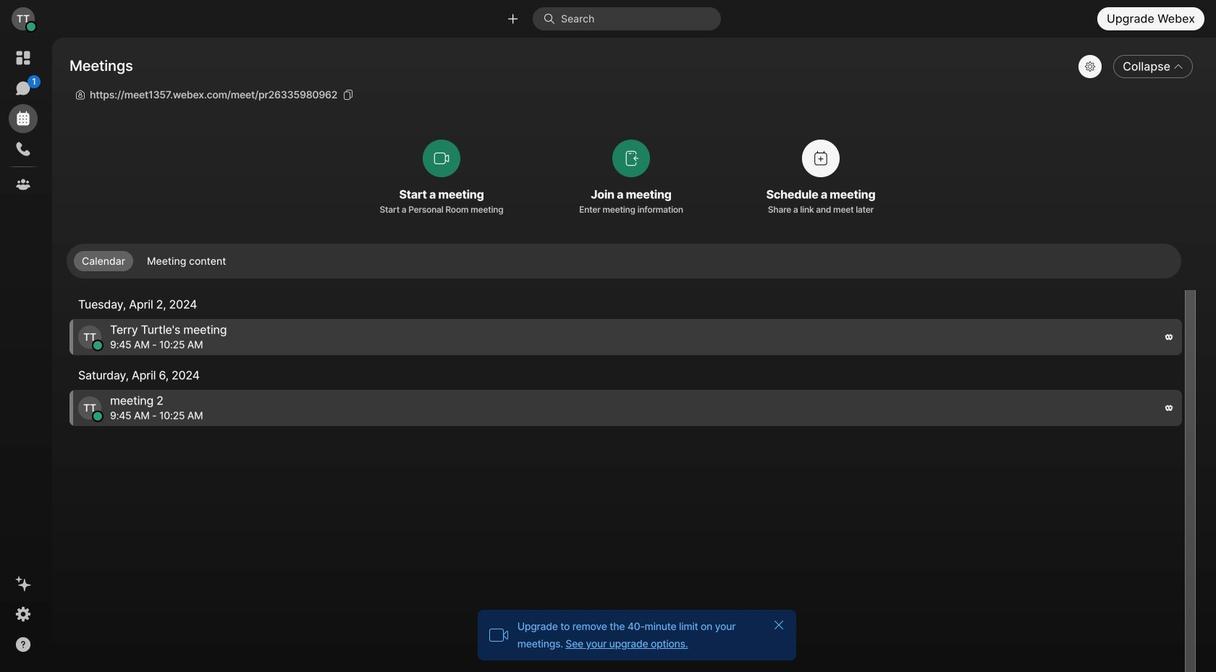 Task type: locate. For each thing, give the bounding box(es) containing it.
april 6, 2024 9:45 am to 10:25 am meeting 2 non-recurring meeting,  terry turtle list item
[[70, 391, 1183, 427]]

navigation
[[0, 38, 46, 673]]

cancel_16 image
[[774, 620, 785, 632]]

webex tab list
[[9, 43, 41, 199]]



Task type: describe. For each thing, give the bounding box(es) containing it.
april 2, 2024 9:45 am to 10:25 am terry turtle's meeting non-recurring meeting,  terry turtle list item
[[70, 320, 1183, 356]]

camera_28 image
[[489, 626, 509, 646]]



Task type: vqa. For each thing, say whether or not it's contained in the screenshot.
navigation
yes



